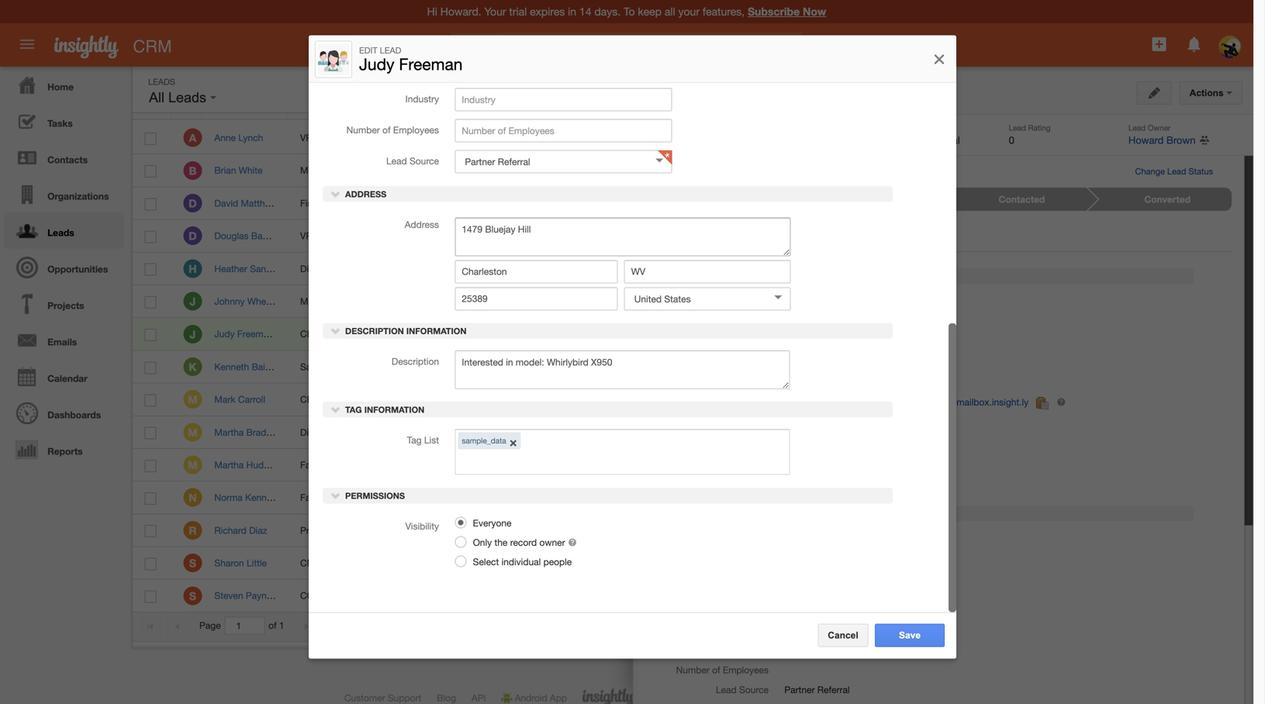 Task type: describe. For each thing, give the bounding box(es) containing it.
lead image
[[648, 75, 679, 106]]

individual
[[502, 556, 541, 567]]

rolfson for rolfson corporation
[[784, 346, 816, 357]]

mbradley@shieldsgigot.com cell
[[546, 416, 675, 449]]

(406) 653-3860 cell
[[460, 122, 546, 155]]

- inside a row
[[683, 132, 687, 143]]

565468
[[495, 427, 526, 438]]

durgan and sons cell
[[374, 220, 460, 253]]

martha bradley
[[214, 427, 278, 438]]

all leads button
[[145, 86, 220, 109]]

733-
[[495, 394, 514, 405]]

and right durgan
[[419, 230, 434, 241]]

ebert and sons cell
[[374, 187, 460, 220]]

16-nov-23 1:35 pm for k
[[729, 361, 811, 372]]

(281)
[[472, 492, 492, 503]]

title inside row
[[300, 100, 319, 111]]

a row
[[133, 122, 1016, 155]]

1 horizontal spatial lead source
[[716, 684, 769, 695]]

open - notcontacted 16-nov-23 1:35 pm for dmatthews@ebertandsons.com
[[643, 198, 811, 209]]

norma
[[214, 492, 243, 503]]

6 follow image from the top
[[951, 426, 965, 440]]

d link for douglas baker
[[183, 227, 202, 245]]

howard brown for j
[[865, 329, 927, 339]]

notcontacted for dmatthews@ebertandsons.com
[[678, 198, 736, 209]]

brown inside d row
[[900, 198, 927, 209]]

contacts link
[[4, 140, 124, 176]]

closed - disqualified cell for b
[[631, 155, 738, 187]]

Industry text field
[[455, 88, 672, 111]]

anne lynch
[[214, 132, 263, 143]]

padberg
[[404, 525, 439, 536]]

ceo down 70998046
[[784, 329, 804, 339]]

s link for sharon little
[[183, 554, 202, 573]]

1 vertical spatial activity
[[738, 465, 769, 476]]

(937) 360-8462
[[472, 296, 535, 307]]

howard brown link for j
[[865, 329, 927, 339]]

farrell
[[479, 296, 504, 307]]

facility manager cell for n
[[288, 482, 374, 515]]

contacts
[[47, 154, 88, 165]]

Postal Code text field
[[455, 287, 618, 311]]

23 inside n row
[[763, 492, 774, 503]]

manager for m
[[332, 460, 369, 470]]

16- inside h row
[[729, 263, 743, 274]]

heather sanders
[[214, 263, 284, 274]]

open for nkennedy@swaniawskillc.com
[[643, 492, 669, 503]]

lead inside lead owner howard brown
[[1128, 123, 1146, 132]]

lead inside edit lead judy freeman
[[380, 45, 401, 55]]

rolfson corporation cell
[[374, 318, 470, 351]]

kenneth bailey
[[214, 361, 277, 372]]

0 vertical spatial partner referral
[[889, 134, 960, 146]]

phone
[[471, 100, 499, 111]]

brown inside n row
[[900, 492, 927, 503]]

howard brown link for m
[[865, 394, 927, 405]]

howard inside lead owner howard brown
[[1128, 134, 1164, 146]]

llc inside "cell"
[[445, 132, 462, 143]]

lead status:
[[650, 167, 712, 177]]

judy inside j row
[[214, 329, 235, 339]]

0 inside lead rating 0
[[1009, 134, 1014, 146]]

1 vertical spatial employees
[[723, 665, 769, 675]]

cancel
[[828, 630, 858, 641]]

23 inside h row
[[763, 263, 774, 274]]

open - notcontacted 16-nov-23 1:35 pm for mcarroll@gsd.com
[[643, 394, 811, 405]]

7995
[[514, 263, 535, 274]]

23 inside k 'row'
[[763, 361, 774, 372]]

2 horizontal spatial judy
[[784, 312, 805, 322]]

3149
[[514, 329, 535, 339]]

leads right all
[[168, 90, 206, 105]]

3860
[[514, 132, 535, 143]]

16-nov-23 1:35 pm for d
[[729, 230, 811, 241]]

and inside 'cell'
[[411, 198, 426, 209]]

shields & gigot
[[386, 427, 450, 438]]

property manager cell
[[288, 515, 375, 547]]

k link
[[183, 358, 202, 376]]

open for dmatthews@ebertandsons.com
[[643, 198, 669, 209]]

judy freeman dialog
[[309, 0, 956, 659]]

r row
[[133, 515, 1016, 547]]

(937) 360-8462 cell
[[460, 285, 546, 318]]

0 vertical spatial referral
[[925, 134, 960, 146]]

j for judy freeman
[[190, 328, 196, 341]]

douglas baker link
[[214, 230, 283, 241]]

m for mark carroll
[[188, 393, 198, 406]]

ebert and sons
[[386, 198, 450, 209]]

b row
[[133, 155, 1016, 187]]

facility manager for m
[[300, 460, 369, 470]]

leads up export leads
[[1070, 182, 1095, 192]]

chevron down image for tag list
[[330, 404, 341, 415]]

nov- inside k 'row'
[[743, 361, 763, 372]]

jfreeman@rolfsoncorp.com cell
[[546, 318, 669, 351]]

source inside judy freeman dialog
[[410, 156, 439, 167]]

jwheeler@rgf.com cell
[[546, 285, 631, 318]]

(281) 863-2433
[[472, 492, 535, 503]]

16- inside n row
[[729, 492, 743, 503]]

brian
[[214, 165, 236, 176]]

(805) 715-0369 cell
[[460, 515, 546, 547]]

and inside "cell"
[[457, 394, 473, 405]]

2433
[[514, 492, 535, 503]]

freeman inside edit lead judy freeman
[[399, 55, 463, 74]]

date
[[684, 465, 703, 476]]

lead down date of next activity
[[719, 482, 739, 493]]

ben.nelson1980-l70998046-qhdlgu1@mailbox.insight.ly
[[784, 397, 1029, 408]]

(407) 546-6906 cell
[[460, 351, 546, 384]]

change link
[[790, 480, 827, 495]]

m link for martha hudson
[[183, 456, 202, 474]]

link
[[689, 397, 706, 408]]

sample_data ×
[[462, 434, 517, 450]]

toob inc
[[386, 361, 422, 372]]

1:35 inside n row
[[776, 492, 794, 503]]

16-nov-23 1:35 pm cell for nkennedy@swaniawskillc.com
[[717, 482, 853, 515]]

11 follow image from the top
[[951, 589, 965, 604]]

2 s row from the top
[[133, 580, 1016, 613]]

a
[[189, 132, 196, 144]]

vp of sales cell for d
[[288, 220, 374, 253]]

- inside h row
[[671, 263, 675, 274]]

0 vertical spatial activity
[[766, 232, 796, 243]]

Number of Employees text field
[[455, 119, 672, 142]]

follow image for 3484
[[951, 229, 965, 244]]

1 vertical spatial email
[[709, 397, 732, 408]]

168-
[[495, 230, 514, 241]]

blog link
[[437, 693, 456, 704]]

Description text field
[[455, 351, 790, 389]]

anne.lynch@howeblanda.com
[[557, 132, 682, 143]]

service
[[765, 693, 796, 704]]

1 column header from the left
[[716, 91, 852, 120]]

contact
[[883, 194, 919, 205]]

leads down 'import leads'
[[1070, 203, 1095, 214]]

manager for r
[[338, 525, 375, 536]]

0 vertical spatial import
[[1040, 182, 1067, 192]]

sample_data
[[462, 436, 506, 445]]

16-nov-23 1:35 pm cell for dmatthews@ebertandsons.com
[[717, 187, 853, 220]]

7 follow image from the top
[[951, 458, 965, 473]]

2 1 from the left
[[929, 620, 934, 631]]

change lead status
[[1135, 166, 1213, 176]]

the
[[494, 537, 508, 548]]

1 horizontal spatial change
[[1135, 166, 1165, 176]]

jfreeman@rolfsoncorp.com
[[557, 329, 669, 339]]

lead source inside judy freeman dialog
[[386, 156, 439, 167]]

description for description
[[392, 356, 439, 367]]

employees inside judy freeman dialog
[[393, 125, 439, 136]]

coo cell
[[288, 580, 374, 613]]

5824
[[514, 165, 535, 176]]

Street text field
[[455, 217, 791, 256]]

(406)
[[472, 132, 492, 143]]

1 vertical spatial organization
[[716, 346, 769, 357]]

rating for lead rating
[[742, 482, 769, 493]]

manager cell for j
[[288, 285, 374, 318]]

hudson
[[246, 460, 279, 470]]

diaz
[[249, 525, 267, 536]]

douglas
[[214, 230, 249, 241]]

of inside judy freeman dialog
[[382, 125, 391, 136]]

address up durgan and sons
[[405, 219, 439, 230]]

follow image for 8462
[[951, 295, 965, 310]]

permissions
[[343, 491, 405, 501]]

16-nov-23 1:35 pm cell for jfreeman@rolfsoncorp.com
[[717, 318, 853, 351]]

16- inside k 'row'
[[729, 361, 743, 372]]

2 16-nov-23 1:35 pm cell from the top
[[717, 220, 853, 253]]

emails link
[[4, 322, 124, 358]]

facility manager cell for m
[[288, 449, 374, 482]]

gigot
[[428, 427, 450, 438]]

lead up converted
[[1167, 166, 1186, 176]]

closed for b
[[643, 165, 681, 176]]

follow image for 6279
[[951, 197, 965, 211]]

360-
[[495, 296, 514, 307]]

0 vertical spatial partner
[[889, 134, 922, 146]]

contacted down import leads "link"
[[999, 194, 1045, 205]]

lead left tags
[[1026, 265, 1049, 275]]

freeman inside j row
[[237, 329, 274, 339]]

pm inside n row
[[797, 492, 811, 503]]

show sidebar image
[[1098, 84, 1109, 95]]

of inside a row
[[314, 132, 323, 143]]

martha for martha bradley
[[214, 427, 244, 438]]

Search all data.... text field
[[497, 33, 803, 60]]

norma kennedy link
[[214, 492, 290, 503]]

s link for steven payne
[[183, 587, 202, 605]]

× link
[[509, 434, 519, 450]]

howard brown link for n
[[865, 492, 927, 503]]

david matthews link
[[214, 198, 289, 209]]

attempted
[[834, 194, 881, 205]]

blanda
[[414, 132, 443, 143]]

brian white link
[[214, 165, 270, 176]]

tag list
[[407, 435, 439, 446]]

4 open from the top
[[643, 329, 669, 339]]

privacy policy link
[[812, 693, 870, 704]]

1 m row from the top
[[133, 384, 1016, 416]]

tag for tag information
[[345, 405, 362, 415]]

2 15 from the left
[[967, 620, 977, 631]]

gottlieb, schultz and d'amore
[[386, 394, 512, 405]]

lead inside row
[[642, 100, 664, 111]]

follow image for a
[[951, 131, 965, 146]]

City text field
[[455, 260, 618, 283]]

list
[[424, 435, 439, 446]]

kenneth
[[214, 361, 249, 372]]

howard inside n row
[[865, 492, 897, 503]]

next
[[716, 465, 736, 476]]

notcontacted for jwheeler@rgf.com
[[678, 296, 736, 307]]

brian white
[[214, 165, 263, 176]]

durgan and sons
[[386, 230, 458, 241]]

brown inside j row
[[900, 329, 927, 339]]

lead right lead icon
[[689, 77, 710, 87]]

contacted link
[[942, 188, 1086, 211]]

anne.lynch@howeblanda.com cell
[[546, 122, 682, 155]]

1 vertical spatial number of employees
[[676, 665, 769, 675]]

jwheeler@rgf.com
[[557, 296, 631, 307]]

fax
[[754, 605, 769, 616]]

anne lynch link
[[214, 132, 271, 143]]

2 column header from the left
[[852, 91, 938, 120]]

kbailey@toobinc.com
[[557, 361, 646, 372]]

address down bogan-
[[343, 189, 386, 199]]

open for hsanders@trophygroup.com
[[643, 263, 669, 274]]

m link for mark carroll
[[183, 390, 202, 409]]

of 1
[[268, 620, 284, 631]]

swaniawski
[[386, 492, 435, 503]]

a link
[[183, 128, 202, 147]]

information for tag list
[[364, 405, 425, 415]]

(251) 735-5824
[[472, 165, 535, 176]]

director for m
[[300, 427, 333, 438]]

1 s row from the top
[[133, 547, 1016, 580]]

address up lead owner
[[734, 397, 769, 408]]

(202) 168-3484 cell
[[460, 220, 546, 253]]

this record will only be visible to its creator and administrators. image
[[568, 537, 577, 548]]

vp of sales for a
[[300, 132, 348, 143]]

rogahn, gleason and farrell cell
[[374, 285, 504, 318]]

howard brown for n
[[865, 492, 927, 503]]

director inside finance director cell
[[336, 198, 368, 209]]

1 vertical spatial change
[[794, 482, 827, 493]]

payne
[[246, 590, 272, 601]]

not inside lead status not contacted
[[650, 134, 667, 146]]

k row
[[133, 351, 1016, 384]]

open for jwheeler@rgf.com
[[643, 296, 669, 307]]

16-nov-23 1:35 pm cell for hsanders@trophygroup.com
[[717, 253, 853, 285]]

dmatthews@ebertandsons.com cell
[[546, 187, 689, 220]]

n link
[[183, 488, 202, 507]]

row group containing a
[[133, 122, 1016, 613]]

white
[[239, 165, 263, 176]]

lead inside lead status not contacted
[[650, 123, 667, 132]]

open - notcontacted 16-nov-23 1:35 pm for nkennedy@swaniawskillc.com
[[643, 492, 811, 503]]

546-
[[495, 361, 514, 372]]

dashboards link
[[4, 395, 124, 431]]

vp of sales for d
[[300, 230, 348, 241]]

open for mbradley@shieldsgigot.com
[[643, 427, 669, 438]]

lead inside lead rating 0
[[1009, 123, 1026, 132]]

contacted inside 'link'
[[711, 194, 757, 205]]

leads inside "navigation"
[[47, 227, 74, 238]]

1 vertical spatial referral
[[817, 684, 850, 695]]

n row
[[133, 482, 1016, 515]]

1 15 from the left
[[943, 620, 953, 631]]

open - notcontacted cell for nkennedy@swaniawskillc.com
[[631, 482, 736, 515]]

hsanders@trophygroup.com cell
[[546, 253, 675, 285]]

1 horizontal spatial import
[[1087, 245, 1114, 256]]

finance
[[300, 198, 333, 209]]

corporation for rolfson corporation
[[819, 346, 868, 357]]

howe-blanda llc cell
[[374, 122, 462, 155]]

open - notcontacted cell for jwheeler@rgf.com
[[631, 285, 736, 318]]

- inside d row
[[671, 198, 675, 209]]

company
[[442, 525, 482, 536]]

open - notcontacted cell for mcarroll@gsd.com
[[631, 384, 736, 416]]

nkennedy@swaniawskillc.com cell
[[546, 482, 683, 515]]

1:35 inside h row
[[776, 263, 794, 274]]

sales manager cell
[[288, 351, 374, 384]]

2 m row from the top
[[133, 416, 1016, 449]]

lead inside 'link'
[[1167, 84, 1188, 94]]

notifications image
[[1185, 35, 1204, 54]]

converted link
[[1088, 188, 1232, 211]]

2 horizontal spatial freeman
[[807, 312, 844, 322]]

matthews
[[241, 198, 282, 209]]

k
[[189, 361, 197, 373]]

(407) 546-6906
[[472, 361, 535, 372]]

save button
[[875, 624, 945, 647]]

navigation containing home
[[0, 67, 124, 468]]

16-nov-23 1:35 pm cell for mcarroll@gsd.com
[[717, 384, 853, 416]]

calendar
[[47, 373, 88, 384]]

new
[[1145, 84, 1164, 94]]

sales inside cell
[[300, 361, 323, 372]]

judy inside edit lead judy freeman
[[359, 55, 394, 74]]

lead left status:
[[650, 167, 673, 177]]



Task type: locate. For each thing, give the bounding box(es) containing it.
1 horizontal spatial tag
[[407, 435, 422, 446]]

owner
[[1148, 123, 1171, 132], [741, 414, 769, 425]]

2 s from the top
[[189, 590, 196, 603]]

3 m link from the top
[[183, 456, 202, 474]]

0 horizontal spatial source
[[410, 156, 439, 167]]

rating up import leads "link"
[[1028, 123, 1051, 132]]

2 d link from the top
[[183, 227, 202, 245]]

2 m from the top
[[188, 426, 198, 439]]

sons inside cell
[[437, 230, 458, 241]]

2 facility from the top
[[300, 492, 329, 503]]

number of employees inside judy freeman dialog
[[346, 125, 439, 136]]

status inside row
[[667, 100, 695, 111]]

0 horizontal spatial rating
[[742, 482, 769, 493]]

disqualified up not contacted 'link'
[[689, 165, 738, 176]]

0 vertical spatial rating
[[1028, 123, 1051, 132]]

rating inside lead rating 0
[[1028, 123, 1051, 132]]

martha up norma
[[214, 460, 244, 470]]

0 vertical spatial lead source
[[386, 156, 439, 167]]

2 j from the top
[[190, 328, 196, 341]]

(412)
[[472, 558, 492, 569]]

1 j link from the top
[[183, 292, 202, 311]]

judy freeman up the kenneth bailey
[[214, 329, 274, 339]]

swaniawski llc cell
[[374, 482, 460, 515]]

3 m from the top
[[188, 459, 198, 472]]

1 vertical spatial closed - disqualified
[[643, 165, 738, 176]]

new lead
[[1145, 84, 1188, 94]]

m for martha bradley
[[188, 426, 198, 439]]

owner down link email address
[[741, 414, 769, 425]]

director right "bradley"
[[300, 427, 333, 438]]

vp of sales down finance director cell
[[300, 230, 348, 241]]

vp inside a row
[[300, 132, 312, 143]]

manager left the
[[338, 525, 375, 536]]

1 vertical spatial facility
[[300, 492, 329, 503]]

1 closed - disqualified from the top
[[643, 132, 738, 143]]

freeman up industry
[[399, 55, 463, 74]]

not contacted link
[[651, 188, 795, 211]]

nov- inside h row
[[743, 263, 763, 274]]

(206) 645-7995 cell
[[460, 253, 546, 285]]

1 s from the top
[[189, 557, 196, 570]]

1 horizontal spatial partner
[[889, 134, 922, 146]]

closed - disqualified cell for a
[[631, 122, 738, 155]]

1 vertical spatial d link
[[183, 227, 202, 245]]

howard brown inside n row
[[865, 492, 927, 503]]

row containing title
[[133, 91, 1015, 120]]

2 d row from the top
[[133, 220, 1016, 253]]

follow image inside j row
[[951, 295, 965, 310]]

lead down lead status
[[650, 123, 667, 132]]

anne
[[214, 132, 236, 143]]

johnny wheeler
[[214, 296, 281, 307]]

0 vertical spatial s
[[189, 557, 196, 570]]

corporation for rolfson corporation (304) 624-3149
[[420, 329, 470, 339]]

gottlieb, schultz and d'amore cell
[[374, 384, 512, 416]]

blog
[[437, 693, 456, 704]]

follow image for 0369
[[951, 524, 965, 539]]

closed down lead status
[[643, 132, 681, 143]]

open inside n row
[[643, 492, 669, 503]]

863-
[[495, 492, 514, 503]]

1 vertical spatial martha
[[214, 460, 244, 470]]

16-nov-23 1:35 pm cell for jwheeler@rgf.com
[[717, 285, 853, 318]]

closed inside a row
[[643, 132, 681, 143]]

open - notcontacted 16-nov-23 1:35 pm up user responsible
[[643, 329, 811, 339]]

s down r at the bottom left
[[189, 557, 196, 570]]

chevron down image
[[330, 490, 341, 501]]

contacted down lead status:
[[711, 194, 757, 205]]

notcontacted down status:
[[678, 198, 736, 209]]

closed - disqualified for b
[[643, 165, 738, 176]]

manager inside k 'row'
[[326, 361, 362, 372]]

right click to copy email address image
[[1036, 397, 1049, 410]]

notcontacted for mcarroll@gsd.com
[[678, 394, 736, 405]]

disqualified for a
[[689, 132, 738, 143]]

2 chevron down image from the top
[[330, 325, 341, 336]]

0 vertical spatial 0
[[1009, 134, 1014, 146]]

(412) 250-9270 cell
[[460, 547, 546, 580]]

description down rolfson corporation cell
[[392, 356, 439, 367]]

l70998046-
[[854, 397, 905, 408]]

open inside h row
[[643, 263, 669, 274]]

j link down h at the left top of the page
[[183, 292, 202, 311]]

3 open - notcontacted cell from the top
[[631, 285, 736, 318]]

5 open - notcontacted cell from the top
[[631, 384, 736, 416]]

3 notcontacted from the top
[[678, 296, 736, 307]]

2 notcontacted from the top
[[678, 263, 736, 274]]

0 vertical spatial director cell
[[288, 253, 374, 285]]

leads up all
[[148, 77, 175, 87]]

- inside n row
[[671, 492, 675, 503]]

1 horizontal spatial number of employees
[[676, 665, 769, 675]]

ceo cell
[[288, 318, 374, 351], [288, 384, 374, 416]]

0 vertical spatial chevron down image
[[330, 188, 341, 199]]

(202) 168-3484
[[472, 230, 535, 241]]

open - notcontacted 16-nov-23 1:35 pm down lead owner
[[643, 427, 811, 438]]

follow image
[[951, 164, 965, 179], [951, 197, 965, 211], [951, 229, 965, 244], [951, 262, 965, 277], [951, 295, 965, 310], [951, 426, 965, 440], [951, 458, 965, 473], [951, 491, 965, 506], [951, 524, 965, 539], [951, 557, 965, 571], [951, 589, 965, 604]]

0 horizontal spatial organization
[[385, 100, 442, 111]]

ceo
[[784, 329, 804, 339], [300, 329, 320, 339], [300, 394, 320, 405]]

1 horizontal spatial referral
[[925, 134, 960, 146]]

0 vertical spatial s link
[[183, 554, 202, 573]]

1 vertical spatial judy
[[784, 312, 805, 322]]

15 right save at right bottom
[[943, 620, 953, 631]]

closed - disqualified inside a row
[[643, 132, 738, 143]]

organization up responsible
[[716, 346, 769, 357]]

disqualified inside a row
[[689, 132, 738, 143]]

closed - disqualified for a
[[643, 132, 738, 143]]

3 open from the top
[[643, 296, 669, 307]]

2 director cell from the top
[[288, 416, 374, 449]]

j link for judy freeman
[[183, 325, 202, 343]]

and right schultz
[[457, 394, 473, 405]]

2 vertical spatial m
[[188, 459, 198, 472]]

facility manager for n
[[300, 492, 369, 503]]

16-nov-23 1:35 pm inside k 'row'
[[729, 361, 811, 372]]

partner referral
[[889, 134, 960, 146], [784, 684, 850, 695]]

d link up h link
[[183, 227, 202, 245]]

j row
[[133, 285, 1016, 318], [133, 318, 1016, 351]]

h
[[189, 262, 197, 275]]

facility for m
[[300, 460, 329, 470]]

director for h
[[300, 263, 333, 274]]

(501) 733-1738 cell
[[460, 384, 546, 416]]

link email address
[[689, 397, 769, 408]]

16-nov-23 1:35 pm down not contacted
[[729, 230, 811, 241]]

sales for a
[[325, 132, 348, 143]]

gottlieb,
[[386, 394, 421, 405]]

1 m from the top
[[188, 393, 198, 406]]

notcontacted for hsanders@trophygroup.com
[[678, 263, 736, 274]]

1 facility manager cell from the top
[[288, 449, 374, 482]]

rolfson for rolfson corporation (304) 624-3149
[[386, 329, 418, 339]]

0 vertical spatial facility manager
[[300, 460, 369, 470]]

vp for a
[[300, 132, 312, 143]]

open for mcarroll@gsd.com
[[643, 394, 669, 405]]

export leads
[[1037, 203, 1095, 214]]

ceo cell for j
[[288, 318, 374, 351]]

d for david matthews
[[189, 197, 197, 210]]

kenneth bailey link
[[214, 361, 285, 372]]

0 horizontal spatial freeman
[[237, 329, 274, 339]]

corporation inside j row
[[420, 329, 470, 339]]

0 vertical spatial freeman
[[399, 55, 463, 74]]

open - notcontacted 16-nov-23 1:35 pm down date of next activity
[[643, 492, 811, 503]]

email up number of employees text field
[[557, 100, 581, 111]]

2 open - notcontacted cell from the top
[[631, 253, 736, 285]]

16-
[[729, 198, 743, 209], [729, 230, 743, 241], [1040, 245, 1054, 256], [729, 263, 743, 274], [729, 296, 743, 307], [729, 329, 743, 339], [729, 361, 743, 372], [729, 394, 743, 405], [729, 427, 743, 438], [784, 431, 798, 442], [729, 460, 743, 470], [729, 492, 743, 503]]

sales right bailey
[[300, 361, 323, 372]]

5 16-nov-23 1:35 pm cell from the top
[[717, 318, 853, 351]]

open - notcontacted 16-nov-23 1:35 pm inside n row
[[643, 492, 811, 503]]

manager up property manager
[[332, 492, 369, 503]]

1 closed - disqualified cell from the top
[[631, 122, 738, 155]]

johnny wheeler link
[[214, 296, 289, 307]]

2 s link from the top
[[183, 587, 202, 605]]

1 horizontal spatial 15
[[967, 620, 977, 631]]

m row down mcarroll@gsd.com
[[133, 416, 1016, 449]]

open - notcontacted 16-nov-23 1:35 pm for hsanders@trophygroup.com
[[643, 263, 811, 274]]

sons for ebert and sons
[[429, 198, 450, 209]]

0 vertical spatial facility
[[300, 460, 329, 470]]

rating down date of next activity
[[742, 482, 769, 493]]

change right lead rating
[[794, 482, 827, 493]]

1 vertical spatial vp of sales
[[300, 230, 348, 241]]

4 open - notcontacted 16-nov-23 1:35 pm from the top
[[643, 329, 811, 339]]

follow image inside n row
[[951, 491, 965, 506]]

vp of sales up finance
[[300, 132, 348, 143]]

navigation
[[0, 67, 124, 468]]

organization
[[385, 100, 442, 111], [716, 346, 769, 357]]

follow image for j
[[951, 328, 965, 342]]

manager for n
[[332, 492, 369, 503]]

follow image inside k 'row'
[[951, 360, 965, 375]]

1 vertical spatial 0
[[784, 482, 790, 493]]

s for steven payne
[[189, 590, 196, 603]]

cmo cell
[[288, 547, 374, 580]]

description for description information
[[345, 326, 404, 336]]

activity up 70998046
[[766, 232, 796, 243]]

1 vp of sales cell from the top
[[288, 122, 374, 155]]

manager for k
[[326, 361, 362, 372]]

8 16-nov-23 1:35 pm cell from the top
[[717, 416, 853, 449]]

(304)
[[472, 329, 492, 339]]

leads link
[[4, 213, 124, 249]]

notcontacted inside h row
[[678, 263, 736, 274]]

2 vertical spatial chevron down image
[[330, 404, 341, 415]]

people
[[543, 556, 572, 567]]

1 vertical spatial title
[[751, 329, 769, 339]]

1 vertical spatial status
[[669, 123, 692, 132]]

8 follow image from the top
[[951, 491, 965, 506]]

7 16-nov-23 1:35 pm cell from the top
[[717, 384, 853, 416]]

status:
[[675, 167, 710, 177]]

lead down link email address
[[718, 414, 739, 425]]

industry
[[405, 94, 439, 104]]

bogan-auer, inc. cell
[[374, 155, 460, 187]]

brown inside lead owner howard brown
[[1167, 134, 1196, 146]]

j link up k link
[[183, 325, 202, 343]]

d link down the b
[[183, 194, 202, 213]]

ceo for j
[[300, 329, 320, 339]]

facility inside n row
[[300, 492, 329, 503]]

manager inside j row
[[300, 296, 337, 307]]

0 vertical spatial owner
[[1148, 123, 1171, 132]]

h row
[[133, 253, 1016, 285]]

facility manager cell
[[288, 449, 374, 482], [288, 482, 374, 515]]

0 horizontal spatial partner referral
[[784, 684, 850, 695]]

manager inside b row
[[300, 165, 337, 176]]

notcontacted for nkennedy@swaniawskillc.com
[[678, 492, 736, 503]]

1 notcontacted from the top
[[678, 198, 736, 209]]

0 vertical spatial director
[[336, 198, 368, 209]]

1 horizontal spatial number
[[676, 665, 710, 675]]

closed inside b row
[[643, 165, 681, 176]]

follow image inside b row
[[951, 164, 965, 179]]

m up n link
[[188, 459, 198, 472]]

open - notcontacted 16-nov-23 1:35 pm
[[643, 198, 811, 209], [643, 263, 811, 274], [643, 296, 811, 307], [643, 329, 811, 339], [643, 394, 811, 405], [643, 427, 811, 438], [643, 492, 811, 503]]

follow image inside j row
[[951, 328, 965, 342]]

open - notcontacted 16-nov-23 1:35 pm for jwheeler@rgf.com
[[643, 296, 811, 307]]

2 manager cell from the top
[[288, 285, 374, 318]]

(251) 735-5824 cell
[[460, 155, 546, 187]]

closed - disqualified
[[643, 132, 738, 143], [643, 165, 738, 176]]

(304) 624-3149 cell
[[460, 318, 546, 351]]

16-nov-23 1:35 pm for m
[[729, 460, 811, 470]]

(412) 250-9270
[[472, 558, 535, 569]]

chevron down image down the sales manager cell in the left of the page
[[330, 404, 341, 415]]

0 horizontal spatial 1
[[279, 620, 284, 631]]

1 vertical spatial director
[[300, 263, 333, 274]]

notcontacted down not contacted 'link'
[[678, 263, 736, 274]]

ceo for m
[[300, 394, 320, 405]]

1 vertical spatial rating
[[742, 482, 769, 493]]

and left farrell
[[460, 296, 476, 307]]

1 follow image from the top
[[951, 164, 965, 179]]

(928) 565468 cell
[[460, 416, 546, 449]]

1 chevron down image from the top
[[330, 188, 341, 199]]

2 vertical spatial director
[[300, 427, 333, 438]]

notcontacted inside n row
[[678, 492, 736, 503]]

1 open from the top
[[643, 198, 669, 209]]

1 vertical spatial number
[[676, 665, 710, 675]]

organizations link
[[4, 176, 124, 213]]

notcontacted inside d row
[[678, 198, 736, 209]]

user responsible
[[695, 380, 769, 391]]

chevron down image for address
[[330, 188, 341, 199]]

6 open - notcontacted cell from the top
[[631, 416, 736, 449]]

1 vertical spatial s
[[189, 590, 196, 603]]

lead down 'howe-' at left
[[386, 156, 407, 167]]

column header
[[716, 91, 852, 120], [852, 91, 938, 120]]

android app link
[[502, 693, 567, 704]]

information down gottlieb,
[[364, 405, 425, 415]]

not inside 'link'
[[692, 194, 708, 205]]

nov-
[[743, 198, 763, 209], [743, 230, 763, 241], [1054, 245, 1074, 256], [743, 263, 763, 274], [743, 296, 763, 307], [743, 329, 763, 339], [743, 361, 763, 372], [743, 394, 763, 405], [743, 427, 763, 438], [798, 431, 819, 442], [743, 460, 763, 470], [743, 492, 763, 503]]

items
[[980, 620, 1002, 631]]

1 d from the top
[[189, 197, 197, 210]]

vp right lynch
[[300, 132, 312, 143]]

import up export on the top right
[[1040, 182, 1067, 192]]

1 d row from the top
[[133, 187, 1016, 220]]

judy down johnny
[[214, 329, 235, 339]]

1 vertical spatial llc
[[437, 492, 455, 503]]

kbailey@toobinc.com cell
[[546, 351, 646, 384]]

closed - disqualified down lead status not contacted
[[643, 165, 738, 176]]

email down user responsible
[[709, 397, 732, 408]]

open inside d row
[[643, 198, 669, 209]]

director cell for h
[[288, 253, 374, 285]]

5 notcontacted from the top
[[678, 394, 736, 405]]

0 horizontal spatial not
[[650, 134, 667, 146]]

1 vertical spatial j
[[190, 328, 196, 341]]

address up "anne.lynch@howeblanda.com" "cell"
[[584, 100, 620, 111]]

0 vertical spatial description
[[345, 326, 404, 336]]

tag for tag list
[[407, 435, 422, 446]]

1 vertical spatial partner
[[784, 684, 815, 695]]

7 open - notcontacted cell from the top
[[631, 482, 736, 515]]

finance director cell
[[288, 187, 374, 220]]

ceo up sales manager
[[300, 329, 320, 339]]

1 vertical spatial director cell
[[288, 416, 374, 449]]

closed down lead status not contacted
[[643, 165, 681, 176]]

pm inside k 'row'
[[797, 361, 811, 372]]

1 vp from the top
[[300, 132, 312, 143]]

howard brown link for d
[[865, 198, 927, 209]]

rogahn, gleason and farrell
[[386, 296, 504, 307]]

crm
[[133, 36, 172, 56]]

7 open from the top
[[643, 492, 669, 503]]

nov- inside n row
[[743, 492, 763, 503]]

1 m link from the top
[[183, 390, 202, 409]]

row
[[133, 91, 1015, 120]]

manager inside the r row
[[338, 525, 375, 536]]

david matthews
[[214, 198, 282, 209]]

0 vertical spatial tag
[[345, 405, 362, 415]]

1 16-nov-23 1:35 pm cell from the top
[[717, 187, 853, 220]]

organization inside row
[[385, 100, 442, 111]]

director cell down tag information
[[288, 416, 374, 449]]

2 follow image from the top
[[951, 197, 965, 211]]

(206) 645-7995
[[472, 263, 535, 274]]

rolfson corporation (304) 624-3149
[[386, 329, 535, 339]]

email inside row
[[557, 100, 581, 111]]

1 horizontal spatial rolfson
[[784, 346, 816, 357]]

bailey
[[252, 361, 277, 372]]

d row
[[133, 187, 1016, 220], [133, 220, 1016, 253]]

4 16-nov-23 1:35 pm cell from the top
[[717, 285, 853, 318]]

description down rogahn,
[[345, 326, 404, 336]]

android
[[515, 693, 547, 704]]

number of employees up bogan-
[[346, 125, 439, 136]]

facility left chevron down image
[[300, 492, 329, 503]]

steven payne
[[214, 590, 272, 601]]

1 vertical spatial rolfson
[[784, 346, 816, 357]]

1 1 from the left
[[279, 620, 284, 631]]

0 horizontal spatial import
[[1040, 182, 1067, 192]]

4 open - notcontacted cell from the top
[[631, 318, 736, 351]]

0369
[[514, 525, 535, 536]]

0 horizontal spatial title
[[300, 100, 319, 111]]

follow image inside the r row
[[951, 524, 965, 539]]

sons inside 'cell'
[[429, 198, 450, 209]]

0 vertical spatial sons
[[429, 198, 450, 209]]

follow image inside h row
[[951, 262, 965, 277]]

open - notcontacted 16-nov-23 1:35 pm inside d row
[[643, 198, 811, 209]]

s for sharon little
[[189, 557, 196, 570]]

10 16-nov-23 1:35 pm cell from the top
[[717, 482, 853, 515]]

0 vertical spatial information
[[406, 326, 467, 336]]

16-nov-23 1:35 pm cell
[[717, 187, 853, 220], [717, 220, 853, 253], [717, 253, 853, 285], [717, 285, 853, 318], [717, 318, 853, 351], [717, 351, 853, 384], [717, 384, 853, 416], [717, 416, 853, 449], [717, 449, 853, 482], [717, 482, 853, 515]]

(406) 653-3860
[[472, 132, 535, 143]]

&
[[419, 427, 425, 438]]

ben.nelson1980-
[[784, 397, 855, 408]]

2 vertical spatial freeman
[[237, 329, 274, 339]]

1 facility from the top
[[300, 460, 329, 470]]

select individual people
[[470, 556, 572, 567]]

close image
[[932, 50, 947, 69]]

2 martha from the top
[[214, 460, 244, 470]]

follow image for 5824
[[951, 164, 965, 179]]

(805)
[[472, 525, 492, 536]]

None checkbox
[[145, 296, 156, 309], [145, 329, 156, 341], [145, 362, 156, 374], [145, 394, 156, 407], [145, 427, 156, 440], [145, 460, 156, 472], [145, 558, 156, 570], [145, 296, 156, 309], [145, 329, 156, 341], [145, 362, 156, 374], [145, 394, 156, 407], [145, 427, 156, 440], [145, 460, 156, 472], [145, 558, 156, 570]]

1 director cell from the top
[[288, 253, 374, 285]]

martha hudson
[[214, 460, 279, 470]]

open - notcontacted 16-nov-23 1:35 pm down user responsible
[[643, 394, 811, 405]]

toob inc cell
[[374, 351, 460, 384]]

activity link
[[756, 227, 807, 251]]

howard brown link
[[1128, 134, 1196, 146], [865, 198, 927, 209], [865, 329, 927, 339], [865, 394, 927, 405], [784, 414, 847, 425], [865, 492, 927, 503]]

reports link
[[4, 431, 124, 468]]

r
[[189, 524, 197, 537]]

(570) 412-6279 cell
[[460, 187, 546, 220]]

1 vertical spatial judy freeman
[[214, 329, 274, 339]]

s row
[[133, 547, 1016, 580], [133, 580, 1016, 613]]

source down the howe-blanda llc on the top of page
[[410, 156, 439, 167]]

2 ceo cell from the top
[[288, 384, 374, 416]]

1 j row from the top
[[133, 285, 1016, 318]]

3 chevron down image from the top
[[330, 404, 341, 415]]

rolfson down rogahn,
[[386, 329, 418, 339]]

closed - disqualified up status:
[[643, 132, 738, 143]]

lead left "service"
[[716, 684, 737, 695]]

1 s link from the top
[[183, 554, 202, 573]]

actions
[[1190, 88, 1226, 98]]

open - notcontacted cell
[[631, 187, 736, 220], [631, 253, 736, 285], [631, 285, 736, 318], [631, 318, 736, 351], [631, 384, 736, 416], [631, 416, 736, 449], [631, 482, 736, 515]]

2 d from the top
[[189, 230, 197, 243]]

follow image
[[797, 88, 812, 103], [951, 131, 965, 146], [951, 328, 965, 342], [951, 360, 965, 375], [951, 393, 965, 408]]

1 horizontal spatial judy freeman
[[784, 312, 844, 322]]

howard brown for d
[[865, 198, 927, 209]]

1 vertical spatial information
[[364, 405, 425, 415]]

0 vertical spatial email
[[557, 100, 581, 111]]

1 horizontal spatial not
[[692, 194, 708, 205]]

vp of sales cell
[[288, 122, 374, 155], [288, 220, 374, 253]]

16-nov-23 1:35 pm inside d row
[[729, 230, 811, 241]]

rating for lead rating 0
[[1028, 123, 1051, 132]]

disqualified for b
[[689, 165, 738, 176]]

app
[[550, 693, 567, 704]]

d link for david matthews
[[183, 194, 202, 213]]

None radio
[[455, 517, 466, 528], [455, 536, 466, 548], [455, 517, 466, 528], [455, 536, 466, 548]]

manager inside n row
[[332, 492, 369, 503]]

none radio inside judy freeman dialog
[[455, 556, 466, 567]]

1 horizontal spatial source
[[739, 684, 769, 695]]

2 vp from the top
[[300, 230, 312, 241]]

3 16-nov-23 1:35 pm cell from the top
[[717, 253, 853, 285]]

0 vertical spatial not
[[650, 134, 667, 146]]

2 facility manager from the top
[[300, 492, 369, 503]]

0 vertical spatial martha
[[214, 427, 244, 438]]

status for lead status not contacted
[[669, 123, 692, 132]]

mcarroll@gsd.com cell
[[546, 384, 635, 416]]

rating
[[1028, 123, 1051, 132], [742, 482, 769, 493]]

16-nov-23 1:35 pm cell for mbradley@shieldsgigot.com
[[717, 416, 853, 449]]

sharon.little@sawayn.com cell
[[546, 547, 665, 580]]

1 vertical spatial freeman
[[807, 312, 844, 322]]

15 left "items"
[[967, 620, 977, 631]]

information
[[406, 326, 467, 336], [364, 405, 425, 415]]

owner inside lead owner howard brown
[[1148, 123, 1171, 132]]

State/Province text field
[[624, 260, 791, 283]]

facility right hudson
[[300, 460, 329, 470]]

(281) 863-2433 cell
[[460, 482, 546, 515]]

carroll
[[238, 394, 265, 405]]

0 vertical spatial sales
[[325, 132, 348, 143]]

the padberg company cell
[[374, 515, 482, 547]]

0 vertical spatial corporation
[[420, 329, 470, 339]]

0 vertical spatial judy
[[359, 55, 394, 74]]

notcontacted down user
[[678, 394, 736, 405]]

0 horizontal spatial number
[[346, 125, 380, 136]]

vp of sales inside d row
[[300, 230, 348, 241]]

status for lead status
[[667, 100, 695, 111]]

vp for d
[[300, 230, 312, 241]]

0 vertical spatial employees
[[393, 125, 439, 136]]

row group
[[133, 122, 1016, 613]]

1 vertical spatial tag
[[407, 435, 422, 446]]

2 open - notcontacted 16-nov-23 1:35 pm from the top
[[643, 263, 811, 274]]

d row down bwhite@boganinc.com
[[133, 187, 1016, 220]]

judy freeman down 70998046
[[784, 312, 844, 322]]

follow image inside a row
[[951, 131, 965, 146]]

1 ceo cell from the top
[[288, 318, 374, 351]]

everyone
[[470, 518, 512, 528]]

martha down mark
[[214, 427, 244, 438]]

howard brown for m
[[865, 394, 927, 405]]

0 horizontal spatial corporation
[[420, 329, 470, 339]]

2 vp of sales cell from the top
[[288, 220, 374, 253]]

0 horizontal spatial rolfson
[[386, 329, 418, 339]]

lead owner howard brown
[[1128, 123, 1196, 146]]

only the record owner
[[473, 537, 568, 548]]

closed - disqualified cell
[[631, 122, 738, 155], [631, 155, 738, 187]]

16-nov-23 import
[[1037, 245, 1114, 256]]

manager up finance
[[300, 165, 337, 176]]

0 horizontal spatial number of employees
[[346, 125, 439, 136]]

2 j row from the top
[[133, 318, 1016, 351]]

1 vertical spatial partner referral
[[784, 684, 850, 695]]

sales for d
[[325, 230, 348, 241]]

bwhite@boganinc.com cell
[[546, 155, 652, 187]]

1 vertical spatial owner
[[741, 414, 769, 425]]

0 horizontal spatial tag
[[345, 405, 362, 415]]

cell
[[717, 122, 853, 155], [853, 122, 939, 155], [717, 155, 853, 187], [853, 155, 939, 187], [977, 155, 1016, 187], [546, 220, 631, 253], [631, 220, 717, 253], [853, 220, 939, 253], [977, 220, 1016, 253], [374, 253, 460, 285], [853, 253, 939, 285], [853, 285, 939, 318], [977, 285, 1016, 318], [133, 318, 171, 351], [977, 318, 1016, 351], [631, 351, 717, 384], [853, 351, 939, 384], [977, 351, 1016, 384], [853, 416, 939, 449], [977, 416, 1016, 449], [374, 449, 460, 482], [460, 449, 546, 482], [546, 449, 631, 482], [631, 449, 717, 482], [853, 449, 939, 482], [977, 449, 1016, 482], [546, 515, 631, 547], [631, 515, 717, 547], [717, 515, 853, 547], [853, 515, 939, 547], [374, 547, 460, 580], [631, 547, 717, 580], [717, 547, 853, 580], [853, 547, 939, 580], [977, 547, 1016, 580], [374, 580, 460, 613], [460, 580, 546, 613], [546, 580, 631, 613], [631, 580, 717, 613], [717, 580, 853, 613], [853, 580, 939, 613], [977, 580, 1016, 613]]

notcontacted down link
[[678, 427, 736, 438]]

7 open - notcontacted 16-nov-23 1:35 pm from the top
[[643, 492, 811, 503]]

1 facility manager from the top
[[300, 460, 369, 470]]

inc.
[[440, 165, 456, 176]]

rolfson inside j row
[[386, 329, 418, 339]]

status inside lead status not contacted
[[669, 123, 692, 132]]

martha for martha hudson
[[214, 460, 244, 470]]

9 follow image from the top
[[951, 524, 965, 539]]

1 vertical spatial disqualified
[[689, 165, 738, 176]]

1 horizontal spatial employees
[[723, 665, 769, 675]]

10 follow image from the top
[[951, 557, 965, 571]]

llc inside cell
[[437, 492, 455, 503]]

2 facility manager cell from the top
[[288, 482, 374, 515]]

m row
[[133, 384, 1016, 416], [133, 416, 1016, 449], [133, 449, 1016, 482]]

1 vp of sales from the top
[[300, 132, 348, 143]]

0 horizontal spatial owner
[[741, 414, 769, 425]]

director inside h row
[[300, 263, 333, 274]]

s link up page
[[183, 587, 202, 605]]

1 vertical spatial ceo cell
[[288, 384, 374, 416]]

chevron down image
[[330, 188, 341, 199], [330, 325, 341, 336], [330, 404, 341, 415]]

little
[[247, 558, 267, 569]]

open - notcontacted 16-nov-23 1:35 pm inside h row
[[643, 263, 811, 274]]

2 closed - disqualified from the top
[[643, 165, 738, 176]]

vp of sales inside a row
[[300, 132, 348, 143]]

m link for martha bradley
[[183, 423, 202, 442]]

0 vertical spatial closed
[[643, 132, 681, 143]]

3 m row from the top
[[133, 449, 1016, 482]]

0 up contacted link
[[1009, 134, 1014, 146]]

manager cell up sales manager
[[288, 285, 374, 318]]

sanders
[[250, 263, 284, 274]]

0 vertical spatial organization
[[385, 100, 442, 111]]

of inside d row
[[314, 230, 323, 241]]

1 horizontal spatial judy
[[359, 55, 394, 74]]

(805) 715-0369
[[472, 525, 535, 536]]

7 notcontacted from the top
[[678, 492, 736, 503]]

and right ebert
[[411, 198, 426, 209]]

1:35 inside k 'row'
[[776, 361, 794, 372]]

1 open - notcontacted cell from the top
[[631, 187, 736, 220]]

j for johnny wheeler
[[190, 295, 196, 308]]

manager cell
[[288, 155, 374, 187], [288, 285, 374, 318]]

0 vertical spatial disqualified
[[689, 132, 738, 143]]

1 martha from the top
[[214, 427, 244, 438]]

9 16-nov-23 1:35 pm cell from the top
[[717, 449, 853, 482]]

lead left smartmerge
[[1009, 123, 1026, 132]]

j link for johnny wheeler
[[183, 292, 202, 311]]

change lead status link
[[1135, 166, 1213, 176]]

None radio
[[455, 556, 466, 567]]

- inside b row
[[683, 165, 687, 176]]

sons for durgan and sons
[[437, 230, 458, 241]]

6 open from the top
[[643, 427, 669, 438]]

lead up lead status not contacted
[[642, 100, 664, 111]]

2 disqualified from the top
[[689, 165, 738, 176]]

import down export leads
[[1087, 245, 1114, 256]]

(501) 733-1738
[[472, 394, 535, 405]]

director cell
[[288, 253, 374, 285], [288, 416, 374, 449]]

follow image for m
[[951, 393, 965, 408]]

ceo cell for m
[[288, 384, 374, 416]]

import leads
[[1037, 182, 1095, 192]]

16-nov-23 1:35 pm cell for kbailey@toobinc.com
[[717, 351, 853, 384]]

m for martha hudson
[[188, 459, 198, 472]]

notcontacted up user
[[678, 329, 736, 339]]

manager cell for b
[[288, 155, 374, 187]]

judy freeman link
[[214, 329, 281, 339]]

pm
[[797, 198, 811, 209], [797, 230, 811, 241], [797, 263, 811, 274], [797, 296, 811, 307], [797, 329, 811, 339], [797, 361, 811, 372], [797, 394, 811, 405], [797, 427, 811, 438], [852, 431, 867, 442], [797, 460, 811, 470], [797, 492, 811, 503]]

1 vertical spatial m link
[[183, 423, 202, 442]]

0 vertical spatial source
[[410, 156, 439, 167]]

6 16-nov-23 1:35 pm cell from the top
[[717, 351, 853, 384]]

owner for lead owner howard brown
[[1148, 123, 1171, 132]]

1 open - notcontacted 16-nov-23 1:35 pm from the top
[[643, 198, 811, 209]]

5 follow image from the top
[[951, 295, 965, 310]]

the
[[386, 525, 401, 536]]

624-
[[495, 329, 514, 339]]

j down h at the left top of the page
[[190, 295, 196, 308]]

16-nov-23 1:35 pm up responsible
[[729, 361, 811, 372]]

director cell for m
[[288, 416, 374, 449]]

0 vertical spatial number
[[346, 125, 380, 136]]

closed - disqualified cell down lead status not contacted
[[631, 155, 738, 187]]

d row up city text box
[[133, 220, 1016, 253]]

record
[[510, 537, 537, 548]]

information for description
[[406, 326, 467, 336]]

0 vertical spatial judy freeman
[[784, 312, 844, 322]]

1 closed from the top
[[643, 132, 681, 143]]

howard brown
[[865, 198, 927, 209], [865, 329, 927, 339], [784, 380, 847, 391], [865, 394, 927, 405], [784, 414, 847, 425], [865, 492, 927, 503]]

2 vertical spatial status
[[1189, 166, 1213, 176]]

5 open - notcontacted 16-nov-23 1:35 pm from the top
[[643, 394, 811, 405]]

2 j link from the top
[[183, 325, 202, 343]]

open - notcontacted cell for jfreeman@rolfsoncorp.com
[[631, 318, 736, 351]]

1 vertical spatial d
[[189, 230, 197, 243]]

follow image for k
[[951, 360, 965, 375]]

subscribe now
[[748, 5, 826, 18]]

chevron down image up sales manager
[[330, 325, 341, 336]]

the padberg company
[[386, 525, 482, 536]]

closed - disqualified inside b row
[[643, 165, 738, 176]]

1 down steven payne link
[[279, 620, 284, 631]]

lead owner
[[718, 414, 769, 425]]

vp inside d row
[[300, 230, 312, 241]]

4 follow image from the top
[[951, 262, 965, 277]]

sharon little
[[214, 558, 267, 569]]

open - notcontacted 16-nov-23 1:35 pm for mbradley@shieldsgigot.com
[[643, 427, 811, 438]]

Search this list... text field
[[733, 78, 908, 101]]

3 open - notcontacted 16-nov-23 1:35 pm from the top
[[643, 296, 811, 307]]

follow image for 7995
[[951, 262, 965, 277]]

5 open from the top
[[643, 394, 669, 405]]

16-nov-23 1:35 pm up lead rating
[[729, 460, 811, 470]]

3 follow image from the top
[[951, 229, 965, 244]]

open - notcontacted cell for mbradley@shieldsgigot.com
[[631, 416, 736, 449]]

m
[[188, 393, 198, 406], [188, 426, 198, 439], [188, 459, 198, 472]]

coo
[[300, 590, 321, 601]]

(928) 565468
[[472, 427, 526, 438]]

address inside row
[[584, 100, 620, 111]]

lead right edit
[[380, 45, 401, 55]]

notcontacted down state/province "text field"
[[678, 296, 736, 307]]

page
[[199, 620, 221, 631]]

pm inside h row
[[797, 263, 811, 274]]

sales inside a row
[[325, 132, 348, 143]]

leads up the opportunities link
[[47, 227, 74, 238]]

and inside j row
[[460, 296, 476, 307]]

leads
[[148, 77, 175, 87], [168, 90, 206, 105], [1070, 182, 1095, 192], [1070, 203, 1095, 214], [47, 227, 74, 238]]

4 notcontacted from the top
[[678, 329, 736, 339]]

16-nov-23 1:35 pm down ben.nelson1980-
[[784, 431, 867, 442]]

m link left mark
[[183, 390, 202, 409]]

1 vertical spatial source
[[739, 684, 769, 695]]

director right finance
[[336, 198, 368, 209]]

0 vertical spatial vp of sales cell
[[288, 122, 374, 155]]

1 horizontal spatial freeman
[[399, 55, 463, 74]]

notcontacted for mbradley@shieldsgigot.com
[[678, 427, 736, 438]]

number inside judy freeman dialog
[[346, 125, 380, 136]]

2 closed from the top
[[643, 165, 681, 176]]

None checkbox
[[144, 99, 156, 111], [145, 133, 156, 145], [145, 165, 156, 178], [145, 198, 156, 210], [145, 231, 156, 243], [145, 263, 156, 276], [145, 493, 156, 505], [145, 525, 156, 538], [145, 591, 156, 603], [144, 99, 156, 111], [145, 133, 156, 145], [145, 165, 156, 178], [145, 198, 156, 210], [145, 231, 156, 243], [145, 263, 156, 276], [145, 493, 156, 505], [145, 525, 156, 538], [145, 591, 156, 603]]

shields & gigot cell
[[374, 416, 460, 449]]

contacted inside lead status not contacted
[[670, 134, 720, 146]]

m link up n link
[[183, 456, 202, 474]]

closed for a
[[643, 132, 681, 143]]

s left steven
[[189, 590, 196, 603]]

s link
[[183, 554, 202, 573], [183, 587, 202, 605]]



Task type: vqa. For each thing, say whether or not it's contained in the screenshot.


